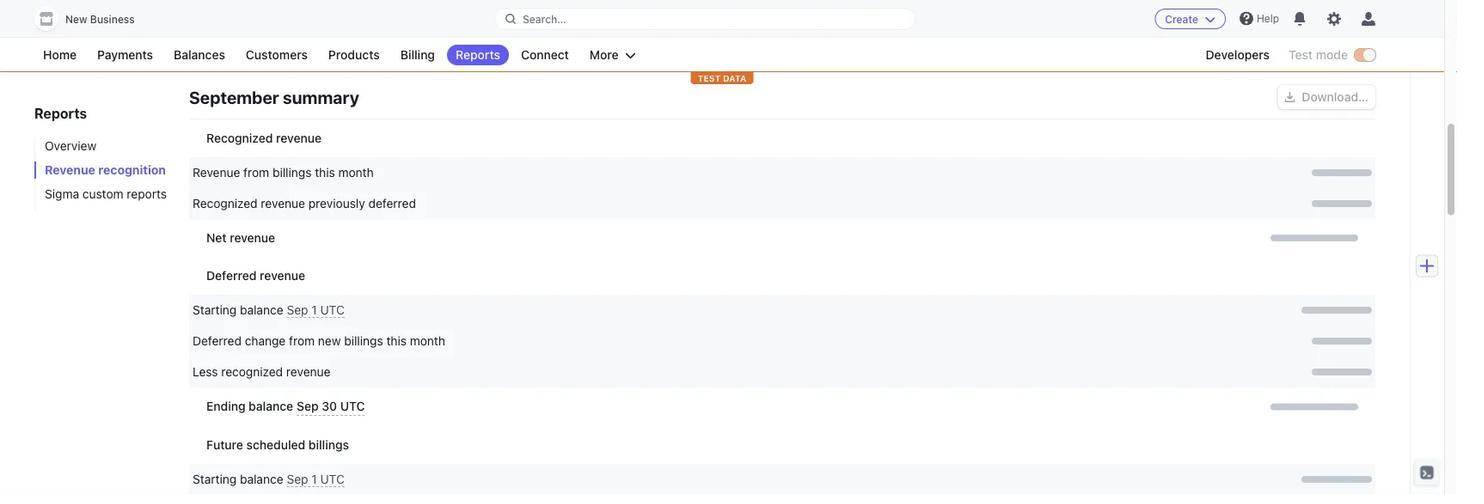 Task type: vqa. For each thing, say whether or not it's contained in the screenshot.
CREATE
yes



Task type: locate. For each thing, give the bounding box(es) containing it.
0 horizontal spatial from
[[244, 166, 269, 180]]

1 horizontal spatial oct 2023
[[1310, 31, 1355, 43]]

reports right billing
[[456, 48, 501, 62]]

cell inside net revenue row
[[787, 230, 1359, 247]]

september
[[189, 87, 279, 107]]

revenue for revenue from billings this month
[[193, 166, 240, 180]]

1 vertical spatial row
[[189, 388, 1376, 427]]

cell inside 'deferred change from new billings this month' row
[[787, 333, 1373, 350]]

1 vertical spatial deferred
[[193, 334, 242, 348]]

recognition
[[98, 163, 166, 177]]

2023 up data
[[737, 31, 762, 43]]

cell
[[787, 164, 1373, 181], [787, 195, 1373, 212], [787, 230, 1359, 247], [193, 302, 778, 319], [787, 302, 1373, 319], [787, 333, 1373, 350], [787, 364, 1373, 381], [787, 398, 1359, 416], [193, 471, 778, 489], [787, 471, 1373, 489]]

starting down "deferred revenue"
[[193, 303, 237, 317]]

1 horizontal spatial oct
[[1310, 31, 1327, 43]]

1 row from the top
[[189, 295, 1376, 326]]

month
[[338, 166, 374, 180], [410, 334, 445, 348]]

utc right 30 on the bottom
[[340, 399, 365, 414]]

0 vertical spatial row
[[189, 295, 1376, 326]]

developers
[[1206, 48, 1270, 62]]

more button
[[581, 45, 645, 65]]

1 jul 2022 from the left
[[210, 31, 252, 43]]

oct 2023 up mode
[[1310, 31, 1355, 43]]

2023 for first figure from right
[[1330, 31, 1355, 43]]

more
[[590, 48, 619, 62]]

customers
[[246, 48, 308, 62]]

this
[[315, 166, 335, 180], [387, 334, 407, 348]]

2 1 from the top
[[312, 473, 317, 487]]

from
[[244, 166, 269, 180], [289, 334, 315, 348]]

revenue right net
[[230, 231, 275, 245]]

starting balance sep 1 utc
[[193, 303, 345, 317], [193, 473, 345, 487]]

0 vertical spatial 1
[[312, 303, 317, 317]]

0 horizontal spatial 2023
[[737, 31, 762, 43]]

1 2022 from the left
[[227, 31, 252, 43]]

0 vertical spatial month
[[338, 166, 374, 180]]

recognized up net
[[193, 197, 258, 211]]

recognized inside row
[[193, 197, 258, 211]]

1
[[312, 303, 317, 317], [312, 473, 317, 487]]

2022 for second figure from the right
[[227, 31, 252, 43]]

deferred down net revenue
[[206, 269, 257, 283]]

1 horizontal spatial from
[[289, 334, 315, 348]]

balance down scheduled
[[240, 473, 283, 487]]

sep for revenue
[[287, 303, 308, 317]]

revenue
[[276, 131, 322, 145], [261, 197, 305, 211], [230, 231, 275, 245], [260, 269, 305, 283], [286, 365, 331, 379]]

1 horizontal spatial reports
[[456, 48, 501, 62]]

revenue down 'deferred change from new billings this month'
[[286, 365, 331, 379]]

2 row from the top
[[189, 388, 1376, 427]]

1 figure from the left
[[210, 0, 762, 27]]

0 horizontal spatial month
[[338, 166, 374, 180]]

2022
[[227, 31, 252, 43], [820, 31, 846, 43]]

deferred change from new billings this month row
[[189, 326, 1376, 357]]

download…
[[1302, 90, 1369, 104]]

sep left 30 on the bottom
[[297, 399, 319, 414]]

balance down the "less recognized revenue"
[[249, 399, 293, 414]]

0 horizontal spatial 2022
[[227, 31, 252, 43]]

2 vertical spatial row
[[189, 464, 1376, 495]]

1 horizontal spatial 2022
[[820, 31, 846, 43]]

row containing ending balance
[[189, 388, 1376, 427]]

1 for revenue
[[312, 303, 317, 317]]

1 down future scheduled billings
[[312, 473, 317, 487]]

this right new at bottom
[[387, 334, 407, 348]]

figure
[[210, 0, 762, 27], [803, 0, 1355, 27]]

0 horizontal spatial revenue
[[45, 163, 95, 177]]

1 horizontal spatial jul
[[803, 31, 817, 43]]

revenue for revenue recognition
[[45, 163, 95, 177]]

1 vertical spatial starting balance sep 1 utc
[[193, 473, 345, 487]]

1 vertical spatial month
[[410, 334, 445, 348]]

1 vertical spatial reports
[[34, 105, 87, 122]]

reports
[[456, 48, 501, 62], [34, 105, 87, 122]]

0 horizontal spatial jul
[[210, 31, 224, 43]]

2022 for first figure from right
[[820, 31, 846, 43]]

data
[[723, 73, 747, 83]]

revenue down overview
[[45, 163, 95, 177]]

oct up test mode at the top right of page
[[1310, 31, 1327, 43]]

starting
[[193, 303, 237, 317], [193, 473, 237, 487]]

2 vertical spatial sep
[[287, 473, 308, 487]]

1 horizontal spatial figure
[[803, 0, 1355, 27]]

0 horizontal spatial this
[[315, 166, 335, 180]]

2 figure from the left
[[803, 0, 1355, 27]]

mode
[[1317, 48, 1349, 62]]

help
[[1257, 12, 1280, 25]]

2023
[[737, 31, 762, 43], [1330, 31, 1355, 43]]

oct
[[716, 31, 734, 43], [1310, 31, 1327, 43]]

sep
[[287, 303, 308, 317], [297, 399, 319, 414], [287, 473, 308, 487]]

revenue down revenue from billings this month
[[261, 197, 305, 211]]

customers link
[[237, 45, 316, 65]]

revenue from billings this month
[[193, 166, 374, 180]]

0 vertical spatial reports
[[456, 48, 501, 62]]

utc for deferred revenue
[[320, 303, 345, 317]]

svg image
[[1285, 92, 1296, 102]]

0 horizontal spatial oct 2023
[[716, 31, 762, 43]]

1 grid from the top
[[189, 120, 1376, 257]]

jul 2022 for second figure from the right
[[210, 31, 252, 43]]

business
[[90, 13, 135, 25]]

test mode
[[1289, 48, 1349, 62]]

2 jul from the left
[[803, 31, 817, 43]]

billings up recognized revenue previously deferred
[[273, 166, 312, 180]]

1 vertical spatial billings
[[344, 334, 383, 348]]

cell inside less recognized revenue row
[[787, 364, 1373, 381]]

sep for scheduled
[[287, 473, 308, 487]]

cell for future scheduled billings row
[[787, 471, 1373, 489]]

revenue inside row
[[193, 166, 240, 180]]

oct 2023 for second figure from the right
[[716, 31, 762, 43]]

sep up 'deferred change from new billings this month'
[[287, 303, 308, 317]]

1 starting from the top
[[193, 303, 237, 317]]

cell for row related to deferred revenue
[[787, 302, 1373, 319]]

revenue
[[45, 163, 95, 177], [193, 166, 240, 180]]

grid containing deferred revenue
[[189, 257, 1376, 427]]

1 1 from the top
[[312, 303, 317, 317]]

cell inside revenue from billings this month row
[[787, 164, 1373, 181]]

1 jul from the left
[[210, 31, 224, 43]]

new
[[65, 13, 87, 25]]

jul 2022
[[210, 31, 252, 43], [803, 31, 846, 43]]

3 row from the top
[[189, 464, 1376, 495]]

jul 2022 for first figure from right
[[803, 31, 846, 43]]

Search… text field
[[495, 8, 915, 30]]

utc up new at bottom
[[320, 303, 345, 317]]

1 vertical spatial recognized
[[193, 197, 258, 211]]

cell inside 'recognized revenue previously deferred' row
[[787, 195, 1373, 212]]

cell for net revenue row
[[787, 230, 1359, 247]]

row
[[189, 295, 1376, 326], [189, 388, 1376, 427], [189, 464, 1376, 495]]

recognized down september
[[206, 131, 273, 145]]

1 horizontal spatial 2023
[[1330, 31, 1355, 43]]

revenue inside 'recognized revenue previously deferred' row
[[261, 197, 305, 211]]

create
[[1166, 13, 1199, 25]]

revenue inside 'link'
[[45, 163, 95, 177]]

starting balance sep 1 utc down scheduled
[[193, 473, 345, 487]]

1 up 'deferred change from new billings this month'
[[312, 303, 317, 317]]

balances
[[174, 48, 225, 62]]

0 horizontal spatial figure
[[210, 0, 762, 27]]

1 2023 from the left
[[737, 31, 762, 43]]

recognized
[[206, 131, 273, 145], [193, 197, 258, 211]]

1 vertical spatial from
[[289, 334, 315, 348]]

overview link
[[34, 138, 172, 155]]

0 vertical spatial deferred
[[206, 269, 257, 283]]

revenue down recognized revenue
[[193, 166, 240, 180]]

2 grid from the top
[[189, 257, 1376, 427]]

new business
[[65, 13, 135, 25]]

starting for deferred
[[193, 303, 237, 317]]

custom
[[82, 187, 124, 201]]

reports inside reports link
[[456, 48, 501, 62]]

1 starting balance sep 1 utc from the top
[[193, 303, 345, 317]]

deferred
[[206, 269, 257, 283], [193, 334, 242, 348]]

download… button
[[1278, 85, 1376, 109]]

jul for second figure from the right
[[210, 31, 224, 43]]

utc down future scheduled billings
[[320, 473, 345, 487]]

balance for revenue
[[240, 303, 283, 317]]

1 oct 2023 from the left
[[716, 31, 762, 43]]

1 horizontal spatial this
[[387, 334, 407, 348]]

0 vertical spatial utc
[[320, 303, 345, 317]]

2 vertical spatial utc
[[320, 473, 345, 487]]

2023 up mode
[[1330, 31, 1355, 43]]

reports
[[127, 187, 167, 201]]

oct down search… text field
[[716, 31, 734, 43]]

deferred revenue
[[206, 269, 305, 283]]

products
[[328, 48, 380, 62]]

grid containing recognized revenue
[[189, 120, 1376, 257]]

starting balance sep 1 utc for revenue
[[193, 303, 345, 317]]

cell for revenue from billings this month row
[[787, 164, 1373, 181]]

1 horizontal spatial revenue
[[193, 166, 240, 180]]

this up the previously
[[315, 166, 335, 180]]

1 horizontal spatial jul 2022
[[803, 31, 846, 43]]

billings inside revenue from billings this month row
[[273, 166, 312, 180]]

2 2023 from the left
[[1330, 31, 1355, 43]]

0 vertical spatial billings
[[273, 166, 312, 180]]

2 oct from the left
[[1310, 31, 1327, 43]]

billings down 30 on the bottom
[[309, 438, 349, 452]]

deferred up less
[[193, 334, 242, 348]]

2 vertical spatial billings
[[309, 438, 349, 452]]

0 vertical spatial starting balance sep 1 utc
[[193, 303, 345, 317]]

deferred
[[369, 197, 416, 211]]

0 vertical spatial balance
[[240, 303, 283, 317]]

deferred inside row
[[193, 334, 242, 348]]

revenue up revenue from billings this month
[[276, 131, 322, 145]]

less recognized revenue
[[193, 365, 331, 379]]

2 starting balance sep 1 utc from the top
[[193, 473, 345, 487]]

oct 2023
[[716, 31, 762, 43], [1310, 31, 1355, 43]]

0 horizontal spatial reports
[[34, 105, 87, 122]]

balance
[[240, 303, 283, 317], [249, 399, 293, 414], [240, 473, 283, 487]]

2 starting from the top
[[193, 473, 237, 487]]

billings
[[273, 166, 312, 180], [344, 334, 383, 348], [309, 438, 349, 452]]

2 oct 2023 from the left
[[1310, 31, 1355, 43]]

0 vertical spatial sep
[[287, 303, 308, 317]]

summary
[[283, 87, 359, 107]]

2 2022 from the left
[[820, 31, 846, 43]]

revenue inside net revenue row
[[230, 231, 275, 245]]

jul for first figure from right
[[803, 31, 817, 43]]

products link
[[320, 45, 389, 65]]

payments
[[97, 48, 153, 62]]

grid
[[189, 120, 1376, 257], [189, 257, 1376, 427], [189, 427, 1376, 495]]

1 vertical spatial balance
[[249, 399, 293, 414]]

scheduled
[[246, 438, 306, 452]]

from down recognized revenue
[[244, 166, 269, 180]]

billings right new at bottom
[[344, 334, 383, 348]]

0 vertical spatial starting
[[193, 303, 237, 317]]

billing
[[401, 48, 435, 62]]

0 horizontal spatial oct
[[716, 31, 734, 43]]

cell for row containing ending balance
[[787, 398, 1359, 416]]

3 grid from the top
[[189, 427, 1376, 495]]

less
[[193, 365, 218, 379]]

starting down future at the bottom left
[[193, 473, 237, 487]]

starting balance sep 1 utc up change
[[193, 303, 345, 317]]

search…
[[523, 13, 566, 25]]

oct 2023 down search… search field
[[716, 31, 762, 43]]

cell for 'deferred change from new billings this month' row
[[787, 333, 1373, 350]]

2 jul 2022 from the left
[[803, 31, 846, 43]]

sep down future scheduled billings
[[287, 473, 308, 487]]

connect
[[521, 48, 569, 62]]

1 vertical spatial starting
[[193, 473, 237, 487]]

jul
[[210, 31, 224, 43], [803, 31, 817, 43]]

2 vertical spatial balance
[[240, 473, 283, 487]]

reports up overview
[[34, 105, 87, 122]]

1 vertical spatial 1
[[312, 473, 317, 487]]

billings for from
[[273, 166, 312, 180]]

0 horizontal spatial jul 2022
[[210, 31, 252, 43]]

home
[[43, 48, 77, 62]]

revenue for recognized revenue previously deferred
[[261, 197, 305, 211]]

1 vertical spatial this
[[387, 334, 407, 348]]

net revenue
[[206, 231, 275, 245]]

utc for future scheduled billings
[[320, 473, 345, 487]]

utc
[[320, 303, 345, 317], [340, 399, 365, 414], [320, 473, 345, 487]]

test
[[698, 73, 721, 83]]

oct 2023 for first figure from right
[[1310, 31, 1355, 43]]

revenue down net revenue
[[260, 269, 305, 283]]

0 vertical spatial recognized
[[206, 131, 273, 145]]

ending
[[206, 399, 246, 414]]

from left new at bottom
[[289, 334, 315, 348]]

new business button
[[34, 7, 152, 31]]

balance up change
[[240, 303, 283, 317]]



Task type: describe. For each thing, give the bounding box(es) containing it.
test data
[[698, 73, 747, 83]]

september summary
[[189, 87, 359, 107]]

balance for scheduled
[[240, 473, 283, 487]]

recognized revenue
[[206, 131, 322, 145]]

balances link
[[165, 45, 234, 65]]

recognized
[[221, 365, 283, 379]]

help button
[[1233, 5, 1287, 32]]

previously
[[309, 197, 365, 211]]

overview
[[45, 139, 97, 153]]

revenue for net revenue
[[230, 231, 275, 245]]

less recognized revenue row
[[189, 357, 1376, 388]]

revenue from billings this month row
[[189, 157, 1376, 188]]

30
[[322, 399, 337, 414]]

reports link
[[447, 45, 509, 65]]

change
[[245, 334, 286, 348]]

deferred for deferred revenue
[[206, 269, 257, 283]]

developers link
[[1198, 45, 1279, 65]]

billings for scheduled
[[309, 438, 349, 452]]

deferred for deferred change from new billings this month
[[193, 334, 242, 348]]

create button
[[1155, 9, 1226, 29]]

test
[[1289, 48, 1313, 62]]

revenue for recognized revenue
[[276, 131, 322, 145]]

new
[[318, 334, 341, 348]]

sigma
[[45, 187, 79, 201]]

net revenue row
[[189, 219, 1376, 257]]

net
[[206, 231, 227, 245]]

recognized for recognized revenue previously deferred
[[193, 197, 258, 211]]

revenue inside less recognized revenue row
[[286, 365, 331, 379]]

sigma custom reports link
[[34, 186, 172, 203]]

future scheduled billings
[[206, 438, 349, 452]]

recognized for recognized revenue
[[206, 131, 273, 145]]

row for deferred revenue
[[189, 295, 1376, 326]]

1 oct from the left
[[716, 31, 734, 43]]

sigma custom reports
[[45, 187, 167, 201]]

1 for scheduled
[[312, 473, 317, 487]]

0 vertical spatial this
[[315, 166, 335, 180]]

future
[[206, 438, 243, 452]]

starting for future
[[193, 473, 237, 487]]

connect link
[[513, 45, 578, 65]]

revenue recognition
[[45, 163, 166, 177]]

1 vertical spatial utc
[[340, 399, 365, 414]]

billings inside 'deferred change from new billings this month' row
[[344, 334, 383, 348]]

1 horizontal spatial month
[[410, 334, 445, 348]]

payments link
[[89, 45, 162, 65]]

cell for 'recognized revenue previously deferred' row
[[787, 195, 1373, 212]]

grid containing future scheduled billings
[[189, 427, 1376, 495]]

1 vertical spatial sep
[[297, 399, 319, 414]]

deferred change from new billings this month
[[193, 334, 445, 348]]

ending balance sep 30 utc
[[206, 399, 365, 414]]

billing link
[[392, 45, 444, 65]]

2023 for second figure from the right
[[737, 31, 762, 43]]

revenue for deferred revenue
[[260, 269, 305, 283]]

starting balance sep 1 utc for scheduled
[[193, 473, 345, 487]]

recognized revenue previously deferred row
[[189, 188, 1376, 219]]

Search… search field
[[495, 8, 915, 30]]

row for future scheduled billings
[[189, 464, 1376, 495]]

cell for less recognized revenue row
[[787, 364, 1373, 381]]

0 vertical spatial from
[[244, 166, 269, 180]]

recognized revenue previously deferred
[[193, 197, 416, 211]]

revenue recognition link
[[34, 162, 172, 179]]

home link
[[34, 45, 85, 65]]



